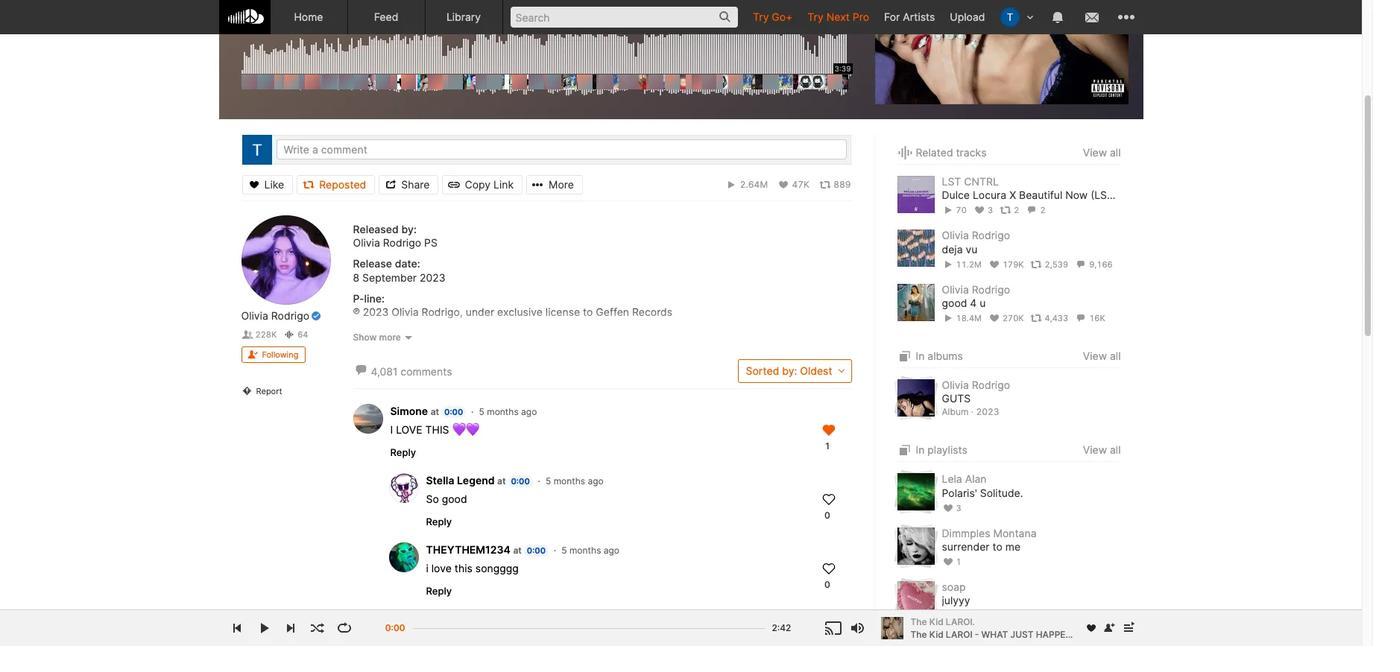 Task type: locate. For each thing, give the bounding box(es) containing it.
179k link
[[989, 259, 1024, 270]]

0:00 up 💜💜
[[445, 407, 463, 418]]

0 vertical spatial ·
[[471, 406, 474, 418]]

0:00 link for stella legend
[[508, 476, 533, 488]]

to left geffen
[[583, 306, 593, 318]]

oldest
[[801, 365, 833, 377]]

3 link
[[974, 205, 994, 216], [942, 503, 962, 514]]

at for theythem1234
[[513, 545, 522, 556]]

0
[[825, 510, 831, 521], [825, 579, 831, 591]]

0:00 link right legend at bottom
[[508, 476, 533, 488]]

olivia rodrigo
[[241, 310, 310, 322]]

0 vertical spatial tara schultz's avatar element
[[1001, 7, 1020, 27]]

2 the from the top
[[911, 629, 928, 640]]

2 up 2,539 link
[[1041, 205, 1046, 216]]

1 vertical spatial months
[[554, 476, 586, 487]]

1 horizontal spatial 5
[[546, 476, 551, 487]]

1 vertical spatial at
[[498, 476, 506, 487]]

0:00 link up 💜💜
[[442, 406, 466, 418]]

try left 'go+'
[[753, 10, 769, 23]]

2,539
[[1045, 259, 1069, 270]]

0:00 down theythem1234's avatar element
[[386, 623, 405, 634]]

0 vertical spatial 1
[[826, 441, 830, 452]]

1 all from the top
[[1111, 146, 1121, 159]]

at up i love this 💜💜 at the left bottom of page
[[431, 406, 439, 418]]

try for try next pro
[[808, 10, 824, 23]]

0 vertical spatial 0
[[825, 510, 831, 521]]

1 horizontal spatial try
[[808, 10, 824, 23]]

at inside stella legend at 0:00 · 5 months ago
[[498, 476, 506, 487]]

0 vertical spatial kid
[[930, 616, 944, 628]]

olivia rodrigo link up the guts
[[942, 379, 1011, 392]]

2023 inside release date: 8 september 2023
[[420, 271, 446, 284]]

2 vertical spatial 2023
[[977, 406, 1000, 417]]

sorted by: oldest
[[746, 365, 833, 377]]

at right legend at bottom
[[498, 476, 506, 487]]

0 vertical spatial 2023
[[420, 271, 446, 284]]

1 vertical spatial good
[[442, 493, 467, 506]]

rodrigo inside olivia rodrigo guts album · 2023
[[972, 379, 1011, 392]]

in right set icon
[[916, 444, 925, 457]]

try left next
[[808, 10, 824, 23]]

olivia up good 4 u link
[[942, 283, 970, 296]]

to inside "p-line: ℗ 2023 olivia rodrigo, under exclusive license to geffen records"
[[583, 306, 593, 318]]

olivia inside the olivia rodrigo deja vu
[[942, 229, 970, 242]]

lela alan polaris' solitude. 3
[[942, 473, 1024, 514]]

rodrigo inside the olivia rodrigo deja vu
[[972, 229, 1011, 242]]

all
[[1111, 146, 1121, 159], [1111, 350, 1121, 363], [1111, 444, 1121, 457]]

olivia up more
[[392, 306, 419, 318]]

lela
[[942, 473, 963, 486]]

2 2 link from the left
[[1027, 205, 1046, 216]]

dulce locura x beautiful now (lst cntrl mashup) [calendario de adviento] element
[[898, 176, 935, 213]]

olivia rodrigo link
[[942, 229, 1011, 242], [942, 283, 1011, 296], [241, 310, 310, 323], [942, 379, 1011, 392]]

olivia inside olivia rodrigo guts album · 2023
[[942, 379, 970, 392]]

track stats element containing 2.64m
[[583, 175, 851, 194]]

1 kid from the top
[[930, 616, 944, 628]]

kid left laroi.
[[930, 616, 944, 628]]

2 vertical spatial 0:00 link
[[524, 545, 549, 557]]

track stats element for dulce locura x beautiful now (lst cntrl mashup) [calendario de adviento] element
[[942, 202, 1121, 219]]

0 vertical spatial by:
[[402, 223, 417, 236]]

3 link down polaris' in the right of the page
[[942, 503, 962, 514]]

olivia rodrigo link up 228k
[[241, 310, 310, 323]]

1 0 from the top
[[825, 510, 831, 521]]

1 vertical spatial view
[[1084, 350, 1108, 363]]

in right set image
[[916, 350, 925, 363]]

1 vertical spatial ago
[[588, 476, 604, 487]]

surrender to me link
[[942, 541, 1021, 554]]

· for theythem1234
[[554, 545, 556, 556]]

simone at 0:00 · 5 months ago
[[390, 405, 537, 418]]

1 2 from the left
[[1015, 205, 1020, 216]]

2 vertical spatial reply
[[426, 585, 452, 597]]

olivia rodrigo link for guts
[[942, 379, 1011, 392]]

1 view from the top
[[1084, 146, 1108, 159]]

all for lela alan
[[1111, 444, 1121, 457]]

179k
[[1003, 259, 1024, 270]]

0:00 right theythem1234 link
[[527, 546, 546, 556]]

what
[[982, 629, 1009, 640]]

at
[[431, 406, 439, 418], [498, 476, 506, 487], [513, 545, 522, 556]]

by: inside released by: olivia rodrigo ps
[[402, 223, 417, 236]]

3 all from the top
[[1111, 444, 1121, 457]]

progress bar
[[413, 621, 765, 646]]

1 vertical spatial reply
[[426, 516, 452, 528]]

0 horizontal spatial try
[[753, 10, 769, 23]]

270k link
[[989, 313, 1024, 324]]

1 horizontal spatial at
[[498, 476, 506, 487]]

0 vertical spatial 5
[[479, 406, 485, 418]]

1 view all from the top
[[1084, 146, 1121, 159]]

good 4 u link
[[942, 297, 986, 310]]

0 horizontal spatial 5
[[479, 406, 485, 418]]

kid left laroi
[[930, 629, 944, 640]]

link
[[494, 178, 514, 191]]

view for lela alan
[[1084, 444, 1108, 457]]

ellen best)☻
[[428, 97, 489, 108]]

exclusive
[[498, 306, 543, 318]]

by: left oldest at the right bottom of page
[[783, 365, 798, 377]]

2 vertical spatial view all
[[1084, 444, 1121, 457]]

olivia for olivia rodrigo deja vu
[[942, 229, 970, 242]]

5
[[479, 406, 485, 418], [546, 476, 551, 487], [562, 545, 567, 556]]

1 horizontal spatial to
[[993, 541, 1003, 553]]

0 horizontal spatial good
[[442, 493, 467, 506]]

3 view from the top
[[1084, 444, 1108, 457]]

1 vertical spatial all
[[1111, 350, 1121, 363]]

2 try from the left
[[808, 10, 824, 23]]

olivia up the guts
[[942, 379, 970, 392]]

2023 right album ·
[[977, 406, 1000, 417]]

2023 down line:
[[363, 306, 389, 318]]

try
[[753, 10, 769, 23], [808, 10, 824, 23]]

line:
[[364, 292, 385, 305]]

3 right 70
[[988, 205, 994, 216]]

0:00 inside the simone at 0:00 · 5 months ago
[[445, 407, 463, 418]]

1 vertical spatial kid
[[930, 629, 944, 640]]

2 horizontal spatial ·
[[554, 545, 556, 556]]

2 horizontal spatial 2023
[[977, 406, 1000, 417]]

months inside theythem1234 at 0:00 · 5 months ago
[[570, 545, 601, 556]]

playlists
[[928, 444, 968, 457]]

rodrigo inside the olivia rodrigo good 4 u
[[972, 283, 1011, 296]]

3 down polaris' in the right of the page
[[957, 503, 962, 514]]

1 horizontal spatial 2 link
[[1027, 205, 1046, 216]]

· inside theythem1234 at 0:00 · 5 months ago
[[554, 545, 556, 556]]

0 vertical spatial ago
[[521, 406, 537, 418]]

set image
[[898, 348, 913, 366]]

months for i love this 💜💜
[[487, 406, 519, 418]]

tara schultz's avatar element
[[1001, 7, 1020, 27], [242, 135, 272, 165]]

0 vertical spatial the
[[911, 616, 928, 628]]

so
[[426, 493, 439, 506]]

0 vertical spatial months
[[487, 406, 519, 418]]

1 vertical spatial 2023
[[363, 306, 389, 318]]

0 horizontal spatial 1
[[826, 441, 830, 452]]

reply
[[390, 447, 416, 459], [426, 516, 452, 528], [426, 585, 452, 597]]

2023 down date:
[[420, 271, 446, 284]]

1 vertical spatial 1
[[957, 557, 962, 568]]

like button
[[242, 175, 293, 194]]

ago inside stella legend at 0:00 · 5 months ago
[[588, 476, 604, 487]]

2 view from the top
[[1084, 350, 1108, 363]]

theythem1234 at 0:00 · 5 months ago
[[426, 544, 620, 556]]

0 horizontal spatial at
[[431, 406, 439, 418]]

0 vertical spatial all
[[1111, 146, 1121, 159]]

julyyy link
[[942, 595, 971, 608]]

track stats element containing 11.2m
[[942, 256, 1121, 273]]

1 horizontal spatial 1
[[957, 557, 962, 568]]

september
[[363, 271, 417, 284]]

olivia rodrigo link up vu
[[942, 229, 1011, 242]]

1 vertical spatial 3 link
[[942, 503, 962, 514]]

olivia for olivia rodrigo guts album · 2023
[[942, 379, 970, 392]]

happened
[[1037, 629, 1085, 640]]

1 2 link from the left
[[1000, 205, 1020, 216]]

1 vertical spatial to
[[993, 541, 1003, 553]]

5 for i love this 💜💜
[[479, 406, 485, 418]]

ellen link
[[420, 90, 448, 109]]

rodrigo up u
[[972, 283, 1011, 296]]

4,433
[[1045, 313, 1069, 324]]

ago
[[521, 406, 537, 418], [588, 476, 604, 487], [604, 545, 620, 556]]

5 inside the simone at 0:00 · 5 months ago
[[479, 406, 485, 418]]

3 view all from the top
[[1084, 444, 1121, 457]]

deja vu element
[[898, 230, 935, 267]]

olivia inside the olivia rodrigo good 4 u
[[942, 283, 970, 296]]

2
[[1015, 205, 1020, 216], [1041, 205, 1046, 216]]

the kid laroi. link
[[911, 616, 1077, 629]]

0 horizontal spatial 2023
[[363, 306, 389, 318]]

for artists link
[[877, 0, 943, 34]]

track stats element containing 70
[[942, 202, 1121, 219]]

1 vertical spatial 0
[[825, 579, 831, 591]]

report
[[256, 387, 282, 397]]

rodrigo up date:
[[383, 237, 421, 249]]

0 vertical spatial 3
[[988, 205, 994, 216]]

soap julyyy
[[942, 581, 971, 607]]

ago inside theythem1234 at 0:00 · 5 months ago
[[604, 545, 620, 556]]

0 vertical spatial 0:00 link
[[442, 406, 466, 418]]

rodrigo up album ·
[[972, 379, 1011, 392]]

2 vertical spatial view
[[1084, 444, 1108, 457]]

2 all from the top
[[1111, 350, 1121, 363]]

1 horizontal spatial ·
[[538, 476, 541, 487]]

2023
[[420, 271, 446, 284], [363, 306, 389, 318], [977, 406, 1000, 417]]

by:
[[402, 223, 417, 236], [783, 365, 798, 377]]

2 vertical spatial ago
[[604, 545, 620, 556]]

4,081 comments
[[371, 366, 452, 378]]

olivia rodrigo link for deja vu
[[942, 229, 1011, 242]]

2 vertical spatial 5
[[562, 545, 567, 556]]

1 horizontal spatial 3
[[988, 205, 994, 216]]

2 vertical spatial at
[[513, 545, 522, 556]]

1 vertical spatial the
[[911, 629, 928, 640]]

stella legend link
[[426, 474, 495, 487]]

8
[[353, 271, 360, 284]]

under
[[466, 306, 495, 318]]

5 inside theythem1234 at 0:00 · 5 months ago
[[562, 545, 567, 556]]

view all
[[1084, 146, 1121, 159], [1084, 350, 1121, 363], [1084, 444, 1121, 457]]

None search field
[[503, 0, 746, 34]]

1 try from the left
[[753, 10, 769, 23]]

track stats element containing 18.4m
[[942, 310, 1121, 327]]

in
[[916, 350, 925, 363], [916, 444, 925, 457]]

records
[[632, 306, 673, 318]]

julyyy
[[942, 595, 971, 607]]

next
[[827, 10, 850, 23]]

release
[[353, 258, 392, 270]]

2 vertical spatial reply link
[[426, 585, 452, 597]]

reply for love
[[390, 447, 416, 459]]

0 horizontal spatial to
[[583, 306, 593, 318]]

at up songggg at the bottom
[[513, 545, 522, 556]]

0 vertical spatial in
[[916, 350, 925, 363]]

good left the 4
[[942, 297, 968, 309]]

to left me
[[993, 541, 1003, 553]]

47k
[[792, 179, 810, 190]]

olivia up deja
[[942, 229, 970, 242]]

olivia up the 228k link
[[241, 310, 268, 322]]

reply link
[[390, 447, 416, 459], [426, 516, 452, 528], [426, 585, 452, 597]]

theythem1234's avatar element
[[389, 543, 419, 573]]

0 vertical spatial reply
[[390, 447, 416, 459]]

by: for released
[[402, 223, 417, 236]]

0 horizontal spatial tara schultz's avatar element
[[242, 135, 272, 165]]

2 vertical spatial months
[[570, 545, 601, 556]]

2 link up the olivia rodrigo deja vu
[[1000, 205, 1020, 216]]

rodrigo up vu
[[972, 229, 1011, 242]]

olivia down released
[[353, 237, 380, 249]]

months inside stella legend at 0:00 · 5 months ago
[[554, 476, 586, 487]]

olivia rodrigo link up the 4
[[942, 283, 1011, 296]]

at inside theythem1234 at 0:00 · 5 months ago
[[513, 545, 522, 556]]

18.4m
[[957, 313, 982, 324]]

at inside the simone at 0:00 · 5 months ago
[[431, 406, 439, 418]]

0 vertical spatial view all
[[1084, 146, 1121, 159]]

2 link up 2,539 link
[[1027, 205, 1046, 216]]

0 vertical spatial to
[[583, 306, 593, 318]]

1 vertical spatial ·
[[538, 476, 541, 487]]

2 horizontal spatial at
[[513, 545, 522, 556]]

try for try go+
[[753, 10, 769, 23]]

2 2 from the left
[[1041, 205, 1046, 216]]

1 vertical spatial 3
[[957, 503, 962, 514]]

0 horizontal spatial by:
[[402, 223, 417, 236]]

in albums
[[916, 350, 964, 363]]

1 vertical spatial view all
[[1084, 350, 1121, 363]]

2023 for release date: 8 september 2023
[[420, 271, 446, 284]]

0 vertical spatial good
[[942, 297, 968, 309]]

deja vu link
[[942, 243, 978, 256]]

polaris' solitude. link
[[942, 487, 1024, 500]]

1 horizontal spatial by:
[[783, 365, 798, 377]]

0 vertical spatial at
[[431, 406, 439, 418]]

3
[[988, 205, 994, 216], [957, 503, 962, 514]]

0 horizontal spatial 2 link
[[1000, 205, 1020, 216]]

the
[[911, 616, 928, 628], [911, 629, 928, 640]]

1 vertical spatial 5
[[546, 476, 551, 487]]

view
[[1084, 146, 1108, 159], [1084, 350, 1108, 363], [1084, 444, 1108, 457]]

0 horizontal spatial 2
[[1015, 205, 1020, 216]]

2 0 from the top
[[825, 579, 831, 591]]

soap
[[942, 581, 966, 594]]

olivia rodrigo guts album · 2023
[[942, 379, 1011, 417]]

good down 'stella legend' link
[[442, 493, 467, 506]]

3 link right 70
[[974, 205, 994, 216]]

laroi.
[[946, 616, 976, 628]]

0 vertical spatial view
[[1084, 146, 1108, 159]]

1 horizontal spatial 2
[[1041, 205, 1046, 216]]

good inside the olivia rodrigo good 4 u
[[942, 297, 968, 309]]

months inside the simone at 0:00 · 5 months ago
[[487, 406, 519, 418]]

1 horizontal spatial good
[[942, 297, 968, 309]]

1 vertical spatial 0:00 link
[[508, 476, 533, 488]]

5 inside stella legend at 0:00 · 5 months ago
[[546, 476, 551, 487]]

to
[[583, 306, 593, 318], [993, 541, 1003, 553]]

3 inside track stats element
[[988, 205, 994, 216]]

lst
[[942, 175, 962, 188]]

889 link
[[820, 179, 851, 191]]

0:00 link right theythem1234 link
[[524, 545, 549, 557]]

track stats element
[[583, 175, 851, 194], [942, 202, 1121, 219], [942, 256, 1121, 273], [942, 310, 1121, 327]]

· for simone
[[471, 406, 474, 418]]

by: right released
[[402, 223, 417, 236]]

surrender to me element
[[898, 528, 935, 565]]

889
[[834, 179, 851, 190]]

ago inside the simone at 0:00 · 5 months ago
[[521, 406, 537, 418]]

reposted
[[319, 178, 366, 191]]

rodrigo,
[[422, 306, 463, 318]]

2023 inside olivia rodrigo guts album · 2023
[[977, 406, 1000, 417]]

2 vertical spatial ·
[[554, 545, 556, 556]]

reply link for love
[[426, 585, 452, 597]]

2 in from the top
[[916, 444, 925, 457]]

0:00 right legend at bottom
[[511, 476, 530, 487]]

0 vertical spatial 3 link
[[974, 205, 994, 216]]

1 horizontal spatial tara schultz's avatar element
[[1001, 7, 1020, 27]]

0 horizontal spatial 3
[[957, 503, 962, 514]]

0:00 inside stella legend at 0:00 · 5 months ago
[[511, 476, 530, 487]]

2 horizontal spatial 5
[[562, 545, 567, 556]]

1 vertical spatial reply link
[[426, 516, 452, 528]]

0 horizontal spatial ·
[[471, 406, 474, 418]]

more button
[[527, 175, 583, 194]]

release date: 8 september 2023
[[353, 258, 446, 284]]

2 vertical spatial all
[[1111, 444, 1121, 457]]

2 up 179k
[[1015, 205, 1020, 216]]

tara schultz's avatar element right upload
[[1001, 7, 1020, 27]]

Write a comment text field
[[276, 139, 847, 160]]

1 vertical spatial in
[[916, 444, 925, 457]]

library
[[447, 10, 481, 23]]

reply for love
[[426, 585, 452, 597]]

tracks
[[957, 146, 987, 159]]

1 vertical spatial tara schultz's avatar element
[[242, 135, 272, 165]]

guts link
[[942, 393, 971, 406]]

2:42
[[772, 623, 792, 634]]

0:00 link for theythem1234
[[524, 545, 549, 557]]

· inside the simone at 0:00 · 5 months ago
[[471, 406, 474, 418]]

1 vertical spatial by:
[[783, 365, 798, 377]]

1 horizontal spatial 2023
[[420, 271, 446, 284]]

guts element
[[898, 380, 935, 417]]

1 in from the top
[[916, 350, 925, 363]]

set image
[[898, 442, 913, 460]]

tara schultz's avatar element up like button
[[242, 135, 272, 165]]

in for in playlists
[[916, 444, 925, 457]]

0 vertical spatial reply link
[[390, 447, 416, 459]]

2023 for olivia rodrigo guts album · 2023
[[977, 406, 1000, 417]]



Task type: describe. For each thing, give the bounding box(es) containing it.
0:00 inside theythem1234 at 0:00 · 5 months ago
[[527, 546, 546, 556]]

simone's avatar element
[[353, 404, 383, 434]]

0:00 link for simone
[[442, 406, 466, 418]]

vampire element
[[875, 0, 1129, 104]]

in for in albums
[[916, 350, 925, 363]]

view for lst cntrl
[[1084, 146, 1108, 159]]

3 inside lela alan polaris' solitude. 3
[[957, 503, 962, 514]]

olivia for olivia rodrigo
[[241, 310, 268, 322]]

the kid laroi. the kid laroi - what just happened
[[911, 616, 1085, 640]]

i
[[426, 562, 429, 575]]

to inside dimmples montana surrender to me 1
[[993, 541, 1003, 553]]

deja
[[942, 243, 963, 256]]

i love this 💜💜
[[390, 424, 479, 436]]

1 the from the top
[[911, 616, 928, 628]]

so good
[[426, 493, 467, 506]]

dimmples montana link
[[942, 527, 1037, 540]]

pro
[[853, 10, 870, 23]]

date:
[[395, 258, 421, 270]]

artists
[[903, 10, 936, 23]]

at for simone
[[431, 406, 439, 418]]

theythem1234
[[426, 544, 511, 556]]

polaris'
[[942, 487, 978, 499]]

polaris' solitude. element
[[898, 474, 935, 511]]

4
[[971, 297, 977, 309]]

16k link
[[1076, 313, 1106, 324]]

ago for i love this songggg
[[604, 545, 620, 556]]

try go+
[[753, 10, 793, 23]]

16k
[[1090, 313, 1106, 324]]

this
[[455, 562, 473, 575]]

this
[[426, 424, 449, 436]]

cntrl
[[965, 175, 999, 188]]

lst cntrl link
[[942, 175, 999, 188]]

best)☻
[[456, 97, 489, 108]]

next up image
[[1120, 620, 1138, 638]]

reply link for good
[[426, 516, 452, 528]]

rodrigo up 64 link
[[271, 310, 310, 322]]

soap link
[[942, 581, 966, 594]]

reign's avatar element
[[389, 612, 419, 642]]

report link
[[241, 386, 331, 402]]

simone link
[[390, 405, 428, 418]]

love
[[396, 424, 423, 436]]

like
[[264, 178, 284, 191]]

released by: olivia rodrigo ps
[[353, 223, 438, 249]]

copy link
[[465, 178, 514, 191]]

sound image
[[898, 144, 913, 162]]

for artists
[[885, 10, 936, 23]]

related tracks
[[916, 146, 987, 159]]

47k link
[[778, 179, 810, 191]]

track stats element for good 4 u element
[[942, 310, 1121, 327]]

0 horizontal spatial 3 link
[[942, 503, 962, 514]]

solitude.
[[981, 487, 1024, 499]]

the kid laroi - what just happened element
[[881, 618, 904, 640]]

all for lst cntrl
[[1111, 146, 1121, 159]]

lst cntrl
[[942, 175, 999, 188]]

following
[[262, 350, 299, 360]]

just
[[1011, 629, 1034, 640]]

surrender
[[942, 541, 990, 553]]

legend
[[457, 474, 495, 487]]

dimmples montana surrender to me 1
[[942, 527, 1037, 568]]

rodrigo for guts
[[972, 379, 1011, 392]]

songggg
[[476, 562, 519, 575]]

olivia rodrigo's avatar element
[[241, 216, 331, 305]]

view all for lst cntrl
[[1084, 146, 1121, 159]]

2 view all from the top
[[1084, 350, 1121, 363]]

reply link for love
[[390, 447, 416, 459]]

2023 inside "p-line: ℗ 2023 olivia rodrigo, under exclusive license to geffen records"
[[363, 306, 389, 318]]

· inside stella legend at 0:00 · 5 months ago
[[538, 476, 541, 487]]

ago for i love this 💜💜
[[521, 406, 537, 418]]

julyyy element
[[898, 582, 935, 619]]

good 4 u element
[[898, 284, 935, 321]]

u
[[980, 297, 986, 309]]

reposted button
[[297, 175, 375, 194]]

rodrigo inside released by: olivia rodrigo ps
[[383, 237, 421, 249]]

olivia inside released by: olivia rodrigo ps
[[353, 237, 380, 249]]

view all for lela alan
[[1084, 444, 1121, 457]]

11.2m
[[957, 259, 982, 270]]

home link
[[270, 0, 348, 34]]

2.64m
[[740, 179, 768, 190]]

share button
[[379, 175, 439, 194]]

2 kid from the top
[[930, 629, 944, 640]]

olivia inside "p-line: ℗ 2023 olivia rodrigo, under exclusive license to geffen records"
[[392, 306, 419, 318]]

by: for sorted
[[783, 365, 798, 377]]

simone
[[390, 405, 428, 418]]

in playlists
[[916, 444, 968, 457]]

0 for at
[[825, 579, 831, 591]]

4,081
[[371, 366, 398, 378]]

home
[[294, 10, 323, 23]]

0 for legend
[[825, 510, 831, 521]]

me
[[1006, 541, 1021, 553]]

stella legend's avatar element
[[389, 473, 419, 503]]

4,433 link
[[1031, 313, 1069, 324]]

stella legend at 0:00 · 5 months ago
[[426, 474, 604, 487]]

5 for i love this songggg
[[562, 545, 567, 556]]

1 horizontal spatial 3 link
[[974, 205, 994, 216]]

comments
[[401, 366, 452, 378]]

dimmples
[[942, 527, 991, 540]]

show more link
[[353, 332, 852, 344]]

upload link
[[943, 0, 993, 34]]

show more
[[353, 332, 401, 343]]

like image
[[898, 644, 913, 647]]

228k
[[256, 330, 277, 340]]

months for i love this songggg
[[570, 545, 601, 556]]

track stats element for deja vu element
[[942, 256, 1121, 273]]

rodrigo for good
[[972, 283, 1011, 296]]

comment image
[[353, 363, 369, 379]]

olivia rodrigo deja vu
[[942, 229, 1011, 256]]

reply for good
[[426, 516, 452, 528]]

Search search field
[[511, 7, 738, 28]]

rodrigo for deja
[[972, 229, 1011, 242]]

try next pro
[[808, 10, 870, 23]]

try go+ link
[[746, 0, 801, 34]]

upload
[[951, 10, 986, 23]]

9,166
[[1090, 259, 1113, 270]]

share
[[401, 178, 430, 191]]

alan
[[966, 473, 987, 486]]

albums
[[928, 350, 964, 363]]

following button
[[241, 347, 306, 363]]

love
[[432, 562, 452, 575]]

1 inside dimmples montana surrender to me 1
[[957, 557, 962, 568]]

9,166 link
[[1076, 259, 1113, 270]]

olivia rodrigo link for good 4 u
[[942, 283, 1011, 296]]

laroi
[[946, 629, 973, 640]]

olivia for olivia rodrigo good 4 u
[[942, 283, 970, 296]]

228k link
[[241, 330, 277, 340]]



Task type: vqa. For each thing, say whether or not it's contained in the screenshot.
Pop link to the bottom
no



